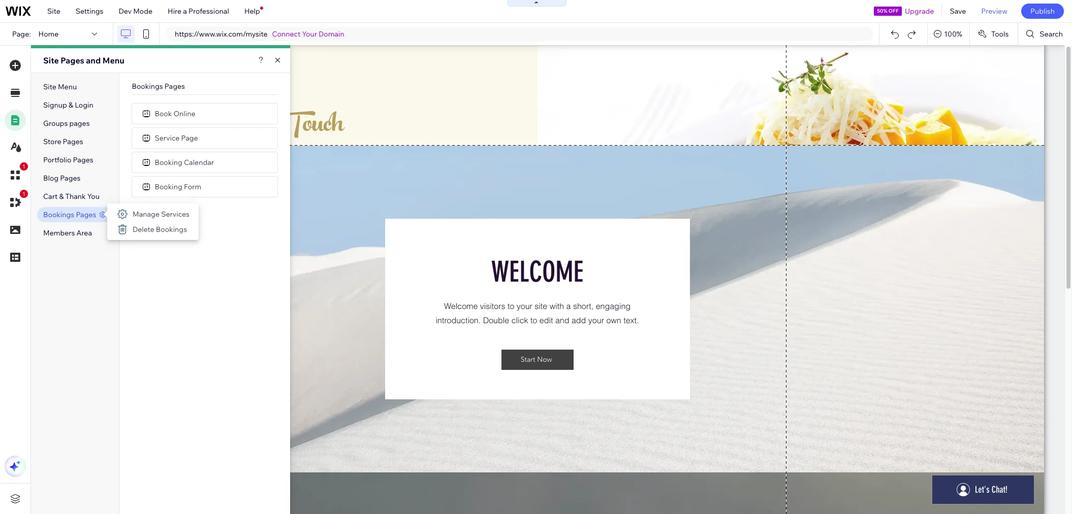 Task type: locate. For each thing, give the bounding box(es) containing it.
1 horizontal spatial menu
[[103, 55, 124, 66]]

upgrade
[[905, 7, 935, 16]]

1 vertical spatial booking
[[155, 182, 182, 191]]

bookings pages down cart & thank you
[[43, 210, 96, 220]]

2 vertical spatial bookings
[[156, 225, 187, 234]]

menu
[[103, 55, 124, 66], [58, 82, 77, 92]]

site pages and menu
[[43, 55, 124, 66]]

book online
[[155, 109, 196, 118]]

site
[[47, 7, 60, 16], [43, 55, 59, 66], [43, 82, 56, 92]]

& right 'cart'
[[59, 192, 64, 201]]

0 vertical spatial menu
[[103, 55, 124, 66]]

bookings down services
[[156, 225, 187, 234]]

2 vertical spatial site
[[43, 82, 56, 92]]

bookings up book
[[132, 82, 163, 91]]

site up "signup"
[[43, 82, 56, 92]]

0 horizontal spatial menu
[[58, 82, 77, 92]]

store pages
[[43, 137, 83, 146]]

bookings pages
[[132, 82, 185, 91], [43, 210, 96, 220]]

booking left form
[[155, 182, 182, 191]]

bookings
[[132, 82, 163, 91], [43, 210, 74, 220], [156, 225, 187, 234]]

1 vertical spatial bookings pages
[[43, 210, 96, 220]]

dev mode
[[119, 7, 153, 16]]

dev
[[119, 7, 132, 16]]

portfolio
[[43, 156, 71, 165]]

book
[[155, 109, 172, 118]]

members
[[43, 229, 75, 238]]

& for cart
[[59, 192, 64, 201]]

pages up book online
[[165, 82, 185, 91]]

100% button
[[928, 23, 970, 45]]

0 vertical spatial booking
[[155, 158, 182, 167]]

save button
[[943, 0, 974, 22]]

& for signup
[[69, 101, 73, 110]]

pages
[[61, 55, 84, 66], [165, 82, 185, 91], [63, 137, 83, 146], [73, 156, 93, 165], [60, 174, 81, 183], [76, 210, 96, 220]]

&
[[69, 101, 73, 110], [59, 192, 64, 201]]

2 booking from the top
[[155, 182, 182, 191]]

1 booking from the top
[[155, 158, 182, 167]]

0 horizontal spatial &
[[59, 192, 64, 201]]

1 vertical spatial &
[[59, 192, 64, 201]]

0 vertical spatial site
[[47, 7, 60, 16]]

off
[[889, 8, 899, 14]]

booking down service
[[155, 158, 182, 167]]

blog
[[43, 174, 59, 183]]

0 vertical spatial bookings pages
[[132, 82, 185, 91]]

booking
[[155, 158, 182, 167], [155, 182, 182, 191]]

site up home
[[47, 7, 60, 16]]

0 vertical spatial bookings
[[132, 82, 163, 91]]

1 horizontal spatial &
[[69, 101, 73, 110]]

domain
[[319, 29, 345, 39]]

area
[[77, 229, 92, 238]]

hire a professional
[[168, 7, 229, 16]]

bookings up members
[[43, 210, 74, 220]]

https://www.wix.com/mysite connect your domain
[[175, 29, 345, 39]]

menu right the and
[[103, 55, 124, 66]]

delete
[[133, 225, 154, 234]]

store
[[43, 137, 61, 146]]

and
[[86, 55, 101, 66]]

1 horizontal spatial bookings pages
[[132, 82, 185, 91]]

& left login
[[69, 101, 73, 110]]

site down home
[[43, 55, 59, 66]]

1 vertical spatial site
[[43, 55, 59, 66]]

help
[[244, 7, 260, 16]]

preview button
[[974, 0, 1016, 22]]

menu up signup & login
[[58, 82, 77, 92]]

0 vertical spatial &
[[69, 101, 73, 110]]

professional
[[189, 7, 229, 16]]

groups pages
[[43, 119, 90, 128]]

100%
[[945, 29, 963, 39]]

connect
[[272, 29, 301, 39]]

save
[[950, 7, 967, 16]]

1 vertical spatial menu
[[58, 82, 77, 92]]

services
[[161, 210, 190, 219]]

bookings pages up book
[[132, 82, 185, 91]]

publish
[[1031, 7, 1055, 16]]

home
[[38, 29, 59, 39]]



Task type: vqa. For each thing, say whether or not it's contained in the screenshot.
Tools
yes



Task type: describe. For each thing, give the bounding box(es) containing it.
50% off
[[878, 8, 899, 14]]

tools
[[992, 29, 1009, 39]]

50%
[[878, 8, 888, 14]]

pages up area
[[76, 210, 96, 220]]

manage
[[133, 210, 160, 219]]

search button
[[1019, 23, 1073, 45]]

site for site
[[47, 7, 60, 16]]

pages left the and
[[61, 55, 84, 66]]

service page
[[155, 133, 198, 143]]

site for site menu
[[43, 82, 56, 92]]

booking for booking form
[[155, 182, 182, 191]]

cart
[[43, 192, 58, 201]]

online
[[174, 109, 196, 118]]

pages up cart & thank you
[[60, 174, 81, 183]]

mode
[[133, 7, 153, 16]]

portfolio pages
[[43, 156, 93, 165]]

site for site pages and menu
[[43, 55, 59, 66]]

https://www.wix.com/mysite
[[175, 29, 268, 39]]

groups
[[43, 119, 68, 128]]

booking for booking calendar
[[155, 158, 182, 167]]

your
[[302, 29, 317, 39]]

booking calendar
[[155, 158, 214, 167]]

page
[[181, 133, 198, 143]]

signup & login
[[43, 101, 93, 110]]

form
[[184, 182, 201, 191]]

pages right portfolio
[[73, 156, 93, 165]]

service
[[155, 133, 180, 143]]

members area
[[43, 229, 92, 238]]

manage services
[[133, 210, 190, 219]]

search
[[1040, 29, 1064, 39]]

hire
[[168, 7, 182, 16]]

you
[[87, 192, 100, 201]]

a
[[183, 7, 187, 16]]

preview
[[982, 7, 1008, 16]]

publish button
[[1022, 4, 1065, 19]]

blog pages
[[43, 174, 81, 183]]

pages
[[69, 119, 90, 128]]

settings
[[76, 7, 103, 16]]

thank
[[65, 192, 86, 201]]

site menu
[[43, 82, 77, 92]]

tools button
[[970, 23, 1018, 45]]

calendar
[[184, 158, 214, 167]]

signup
[[43, 101, 67, 110]]

delete bookings
[[133, 225, 187, 234]]

1 vertical spatial bookings
[[43, 210, 74, 220]]

pages up 'portfolio pages' on the top of the page
[[63, 137, 83, 146]]

0 horizontal spatial bookings pages
[[43, 210, 96, 220]]

cart & thank you
[[43, 192, 100, 201]]

login
[[75, 101, 93, 110]]

booking form
[[155, 182, 201, 191]]



